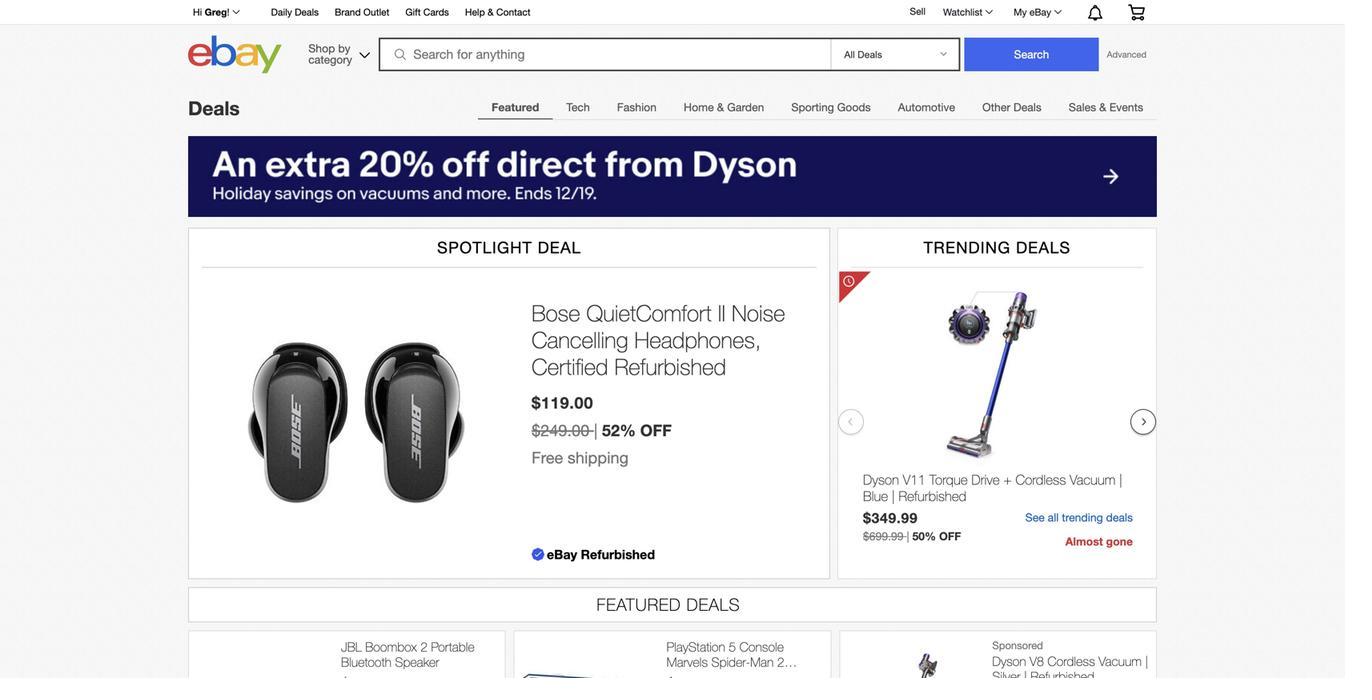Task type: describe. For each thing, give the bounding box(es) containing it.
!
[[227, 6, 229, 18]]

2 inside playstation 5 console marvels spider-man 2 bundle
[[777, 655, 785, 670]]

hi greg !
[[193, 6, 229, 18]]

52%
[[602, 421, 636, 440]]

free
[[532, 449, 563, 467]]

gone
[[1106, 535, 1133, 548]]

blue
[[863, 488, 888, 504]]

sell link
[[903, 6, 933, 17]]

other deals link
[[969, 91, 1055, 123]]

deals for trending deals
[[1016, 238, 1071, 257]]

trending
[[924, 238, 1011, 257]]

trending
[[1062, 511, 1103, 524]]

torque
[[930, 472, 968, 488]]

Search for anything text field
[[381, 39, 828, 70]]

$249.00
[[532, 421, 590, 440]]

see
[[1026, 511, 1045, 524]]

category
[[309, 53, 352, 66]]

see all trending deals
[[1026, 511, 1133, 524]]

jbl boombox 2 portable bluetooth speaker link
[[341, 639, 497, 670]]

v11
[[903, 472, 926, 488]]

hi
[[193, 6, 202, 18]]

brand
[[335, 6, 361, 18]]

deals for daily deals
[[295, 6, 319, 18]]

fashion link
[[604, 91, 670, 123]]

daily
[[271, 6, 292, 18]]

sell
[[910, 6, 926, 17]]

dyson v11 torque drive + cordless vacuum | blue | refurbished link
[[863, 472, 1133, 508]]

automotive link
[[885, 91, 969, 123]]

home & garden link
[[670, 91, 778, 123]]

sporting
[[792, 101, 834, 114]]

garden
[[727, 101, 764, 114]]

sponsored dyson v8 cordless vacuum | silver | refurbished
[[993, 639, 1148, 678]]

help & contact
[[465, 6, 531, 18]]

speaker
[[395, 655, 439, 670]]

shop by category button
[[301, 36, 373, 70]]

playstation
[[667, 639, 725, 655]]

dyson inside sponsored dyson v8 cordless vacuum | silver | refurbished
[[993, 654, 1026, 669]]

daily deals
[[271, 6, 319, 18]]

help
[[465, 6, 485, 18]]

featured for featured deals
[[597, 594, 681, 615]]

refurbished up featured deals
[[581, 547, 655, 562]]

dyson v8 cordless vacuum | silver | refurbished link
[[993, 654, 1148, 678]]

sales
[[1069, 101, 1096, 114]]

2 inside the jbl boombox 2 portable bluetooth speaker
[[421, 639, 428, 655]]

& for home
[[717, 101, 724, 114]]

daily deals link
[[271, 4, 319, 22]]

deals for featured deals
[[687, 594, 740, 615]]

cards
[[423, 6, 449, 18]]

$249.00 | 52% off
[[532, 421, 672, 440]]

noise
[[732, 300, 785, 326]]

refurbished inside bose quietcomfort ii noise cancelling headphones, certified refurbished
[[615, 354, 726, 380]]

watchlist
[[943, 6, 983, 18]]

an extra 20% off direct from dyson holiday savings on vacuums and more. ends 12/19. image
[[188, 136, 1157, 217]]

ebay refurbished
[[547, 547, 655, 562]]

tab list containing featured
[[478, 90, 1157, 123]]

featured for featured
[[492, 101, 539, 114]]

jbl boombox 2 portable bluetooth speaker
[[341, 639, 475, 670]]

gift cards
[[406, 6, 449, 18]]

featured link
[[478, 91, 553, 123]]

other deals
[[983, 101, 1042, 114]]

home
[[684, 101, 714, 114]]

certified
[[532, 354, 608, 380]]

my
[[1014, 6, 1027, 18]]

sponsored
[[993, 639, 1043, 652]]

+
[[1004, 472, 1012, 488]]

outlet
[[364, 6, 390, 18]]

deals link
[[188, 97, 240, 119]]

deals for other deals
[[1014, 101, 1042, 114]]

help & contact link
[[465, 4, 531, 22]]

silver
[[993, 669, 1021, 678]]

cancelling
[[532, 327, 628, 353]]

automotive
[[898, 101, 955, 114]]

menu bar containing featured
[[478, 90, 1157, 123]]

shop by category
[[309, 42, 352, 66]]

gift cards link
[[406, 4, 449, 22]]

all
[[1048, 511, 1059, 524]]

shop by category banner
[[184, 0, 1157, 78]]

v8
[[1030, 654, 1044, 669]]

tech link
[[553, 91, 604, 123]]

vacuum inside sponsored dyson v8 cordless vacuum | silver | refurbished
[[1099, 654, 1142, 669]]



Task type: vqa. For each thing, say whether or not it's contained in the screenshot.
to to the right
no



Task type: locate. For each thing, give the bounding box(es) containing it.
off right 52%
[[640, 421, 672, 440]]

boombox
[[365, 639, 417, 655]]

0 horizontal spatial &
[[488, 6, 494, 18]]

trending deals
[[924, 238, 1071, 257]]

featured down ebay refurbished
[[597, 594, 681, 615]]

refurbished
[[615, 354, 726, 380], [899, 488, 967, 504], [581, 547, 655, 562], [1031, 669, 1095, 678]]

goods
[[837, 101, 871, 114]]

deals inside account navigation
[[295, 6, 319, 18]]

almost
[[1066, 535, 1103, 548]]

cordless inside dyson v11 torque drive + cordless vacuum | blue | refurbished
[[1016, 472, 1066, 488]]

deals
[[1106, 511, 1133, 524]]

cordless inside sponsored dyson v8 cordless vacuum | silver | refurbished
[[1048, 654, 1095, 669]]

drive
[[972, 472, 1000, 488]]

$699.99 | 50% off
[[863, 530, 961, 543]]

0 vertical spatial cordless
[[1016, 472, 1066, 488]]

dyson up blue
[[863, 472, 899, 488]]

|
[[594, 421, 598, 440], [1120, 472, 1123, 488], [892, 488, 895, 504], [907, 530, 909, 543], [1146, 654, 1148, 669], [1024, 669, 1027, 678]]

console
[[740, 639, 784, 655]]

home & garden
[[684, 101, 764, 114]]

refurbished down v8
[[1031, 669, 1095, 678]]

0 horizontal spatial 2
[[421, 639, 428, 655]]

& right sales
[[1100, 101, 1107, 114]]

off for cancelling
[[640, 421, 672, 440]]

& for sales
[[1100, 101, 1107, 114]]

fashion
[[617, 101, 657, 114]]

& inside account navigation
[[488, 6, 494, 18]]

1 horizontal spatial dyson
[[993, 654, 1026, 669]]

tab list
[[478, 90, 1157, 123]]

0 horizontal spatial ebay
[[547, 547, 577, 562]]

0 horizontal spatial featured
[[492, 101, 539, 114]]

refurbished inside dyson v11 torque drive + cordless vacuum | blue | refurbished
[[899, 488, 967, 504]]

portable
[[431, 639, 475, 655]]

$119.00
[[532, 393, 594, 413]]

vacuum inside dyson v11 torque drive + cordless vacuum | blue | refurbished
[[1070, 472, 1116, 488]]

your shopping cart image
[[1128, 4, 1146, 20]]

man
[[750, 655, 774, 670]]

deals inside menu bar
[[1014, 101, 1042, 114]]

events
[[1110, 101, 1144, 114]]

ii
[[718, 300, 726, 326]]

playstation 5 console marvels spider-man 2 bundle
[[667, 639, 785, 678]]

1 horizontal spatial ebay
[[1030, 6, 1052, 18]]

5
[[729, 639, 736, 655]]

none submit inside shop by category banner
[[965, 38, 1099, 71]]

bose quietcomfort ii noise cancelling headphones, certified refurbished link
[[532, 300, 814, 380]]

account navigation
[[184, 0, 1157, 25]]

0 vertical spatial dyson
[[863, 472, 899, 488]]

bundle
[[667, 670, 704, 678]]

1 horizontal spatial &
[[717, 101, 724, 114]]

playstation 5 console marvels spider-man 2 bundle link
[[667, 639, 823, 678]]

my ebay
[[1014, 6, 1052, 18]]

cordless right v8
[[1048, 654, 1095, 669]]

see all trending deals link
[[1026, 511, 1133, 525]]

sporting goods link
[[778, 91, 885, 123]]

off
[[640, 421, 672, 440], [939, 530, 961, 543]]

featured deals
[[597, 594, 740, 615]]

0 vertical spatial ebay
[[1030, 6, 1052, 18]]

ebay inside my ebay link
[[1030, 6, 1052, 18]]

advanced
[[1107, 49, 1147, 60]]

bose quietcomfort ii noise cancelling headphones, certified refurbished
[[532, 300, 785, 380]]

2
[[421, 639, 428, 655], [777, 655, 785, 670]]

spotlight
[[437, 238, 533, 257]]

brand outlet
[[335, 6, 390, 18]]

almost gone
[[1066, 535, 1133, 548]]

& for help
[[488, 6, 494, 18]]

brand outlet link
[[335, 4, 390, 22]]

gift
[[406, 6, 421, 18]]

refurbished inside sponsored dyson v8 cordless vacuum | silver | refurbished
[[1031, 669, 1095, 678]]

off for +
[[939, 530, 961, 543]]

deal
[[538, 238, 581, 257]]

off right 50%
[[939, 530, 961, 543]]

0 vertical spatial vacuum
[[1070, 472, 1116, 488]]

free shipping
[[532, 449, 629, 467]]

2 right man
[[777, 655, 785, 670]]

by
[[338, 42, 350, 55]]

1 horizontal spatial featured
[[597, 594, 681, 615]]

spotlight deal
[[437, 238, 581, 257]]

refurbished down torque
[[899, 488, 967, 504]]

dyson up silver
[[993, 654, 1026, 669]]

bluetooth
[[341, 655, 392, 670]]

0 vertical spatial featured
[[492, 101, 539, 114]]

| inside $249.00 | 52% off
[[594, 421, 598, 440]]

0 horizontal spatial off
[[640, 421, 672, 440]]

shipping
[[568, 449, 629, 467]]

$699.99
[[863, 530, 904, 543]]

ebay
[[1030, 6, 1052, 18], [547, 547, 577, 562]]

dyson inside dyson v11 torque drive + cordless vacuum | blue | refurbished
[[863, 472, 899, 488]]

sales & events
[[1069, 101, 1144, 114]]

my ebay link
[[1005, 2, 1069, 22]]

menu bar
[[478, 90, 1157, 123]]

greg
[[205, 6, 227, 18]]

1 vertical spatial off
[[939, 530, 961, 543]]

None submit
[[965, 38, 1099, 71]]

quietcomfort
[[587, 300, 712, 326]]

1 vertical spatial ebay
[[547, 547, 577, 562]]

sales & events link
[[1055, 91, 1157, 123]]

dyson v11 torque drive + cordless vacuum | blue | refurbished
[[863, 472, 1123, 504]]

1 vertical spatial vacuum
[[1099, 654, 1142, 669]]

2 horizontal spatial &
[[1100, 101, 1107, 114]]

tech
[[567, 101, 590, 114]]

contact
[[496, 6, 531, 18]]

featured inside featured link
[[492, 101, 539, 114]]

vacuum
[[1070, 472, 1116, 488], [1099, 654, 1142, 669]]

other
[[983, 101, 1011, 114]]

0 horizontal spatial dyson
[[863, 472, 899, 488]]

1 vertical spatial featured
[[597, 594, 681, 615]]

2 up the speaker
[[421, 639, 428, 655]]

shop
[[309, 42, 335, 55]]

& right 'help'
[[488, 6, 494, 18]]

$349.99
[[863, 510, 918, 527]]

marvels
[[667, 655, 708, 670]]

sporting goods
[[792, 101, 871, 114]]

refurbished down headphones,
[[615, 354, 726, 380]]

1 vertical spatial dyson
[[993, 654, 1026, 669]]

spider-
[[712, 655, 750, 670]]

1 horizontal spatial 2
[[777, 655, 785, 670]]

cordless right +
[[1016, 472, 1066, 488]]

1 horizontal spatial off
[[939, 530, 961, 543]]

0 vertical spatial off
[[640, 421, 672, 440]]

featured left tech
[[492, 101, 539, 114]]

bose
[[532, 300, 580, 326]]

advanced link
[[1099, 38, 1155, 70]]

& right home
[[717, 101, 724, 114]]

1 vertical spatial cordless
[[1048, 654, 1095, 669]]



